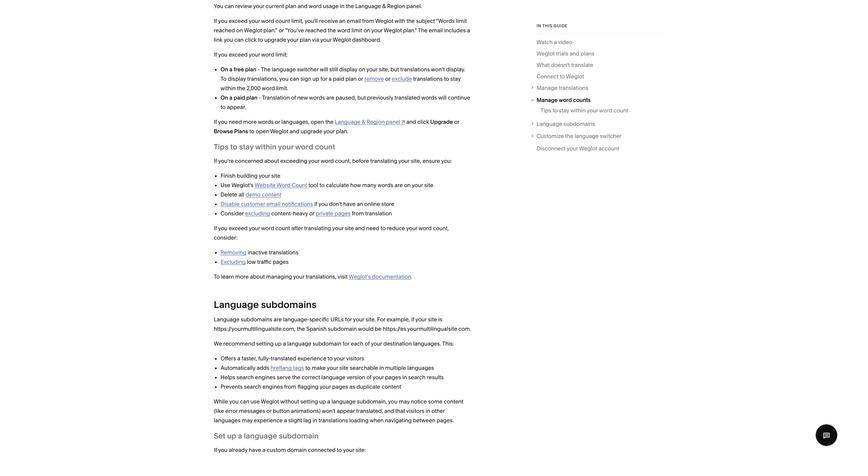 Task type: locate. For each thing, give the bounding box(es) containing it.
up inside while you can use weglot without setting up a language subdomain, you may notice some content (like error messages or button animations) won't appear translated, and that visitors in other languages may experience a slight lag in translations loading when navigating between pages.
[[319, 399, 326, 406]]

the up on a paid plan
[[237, 85, 245, 92]]

removing
[[221, 250, 247, 256]]

site left is
[[428, 317, 437, 323]]

1 horizontal spatial languages
[[408, 365, 434, 372]]

need up the plans
[[229, 119, 242, 126]]

0 vertical spatial translating
[[371, 158, 397, 165]]

.
[[411, 274, 413, 281]]

subdomains up language-
[[261, 300, 317, 311]]

of
[[291, 95, 296, 101], [365, 341, 370, 348], [367, 375, 372, 381]]

0 horizontal spatial reached
[[214, 27, 235, 34]]

0 horizontal spatial are
[[274, 317, 282, 323]]

to inside "and click upgrade or browse plans to open weglot and upgrade your plan."
[[250, 128, 255, 135]]

and inside while you can use weglot without setting up a language subdomain, you may notice some content (like error messages or button animations) won't appear translated, and that visitors in other languages may experience a slight lag in translations loading when navigating between pages.
[[384, 408, 394, 415]]

0 vertical spatial open
[[311, 119, 324, 126]]

subdomains
[[564, 121, 595, 127], [261, 300, 317, 311], [241, 317, 273, 323]]

weglot left the plan."
[[244, 27, 262, 34]]

2 exceed from the top
[[229, 51, 248, 58]]

multiple
[[385, 365, 406, 372]]

2 vertical spatial content
[[444, 399, 464, 406]]

the up disconnect your weglot account
[[565, 133, 574, 140]]

to inside if you exceed your word count after translating your site and need to reduce your word count, consider:
[[381, 225, 386, 232]]

content up other at the bottom right of page
[[444, 399, 464, 406]]

exceed for if you exceed your word limit:
[[229, 51, 248, 58]]

0 horizontal spatial email
[[267, 201, 281, 208]]

up inside - the language switcher will still display on your site, but translations won't display. to display translations, you can sign up for a paid plan or
[[313, 76, 319, 82]]

specific
[[309, 317, 329, 323]]

1 horizontal spatial language subdomains
[[537, 121, 595, 127]]

for inside - the language switcher will still display on your site, but translations won't display. to display translations, you can sign up for a paid plan or
[[321, 76, 328, 82]]

translations to stay within the 2,000 word limit.
[[221, 76, 461, 92]]

on for - the language switcher will still display on your site, but translations won't display. to display translations, you can sign up for a paid plan or
[[221, 66, 228, 73]]

connect to weglot
[[537, 73, 584, 80]]

destination
[[384, 341, 412, 348]]

&
[[382, 3, 386, 10], [362, 119, 366, 126]]

need
[[229, 119, 242, 126], [366, 225, 380, 232]]

about left exceeding
[[264, 158, 279, 165]]

0 vertical spatial subdomain
[[328, 326, 357, 333]]

the down subject
[[418, 27, 428, 34]]

0 vertical spatial visitors
[[346, 356, 364, 363]]

from inside if you exceed your word count limit, you'll receive an email from weglot with the subject "words limit reached on weglot plan." or "you've reached the word limit on your weglot plan." the email includes a link you can click to upgrade your plan via your weglot dashboard.
[[362, 18, 374, 24]]

subdomains inside language subdomains are language-specific urls for your site. for example, if your site is https://yourmultilingualsite.com, the spanish subdomain would be https://es.yourmultilingualsite.com.
[[241, 317, 273, 323]]

you inside if you exceed your word count after translating your site and need to reduce your word count, consider:
[[218, 225, 228, 232]]

2 vertical spatial from
[[284, 384, 296, 391]]

0 vertical spatial to
[[221, 76, 227, 82]]

0 vertical spatial from
[[362, 18, 374, 24]]

are left paused,
[[326, 95, 335, 101]]

limit up dashboard.
[[352, 27, 363, 34]]

an
[[339, 18, 346, 24], [357, 201, 363, 208]]

version
[[347, 375, 365, 381]]

language
[[272, 66, 296, 73], [575, 133, 599, 140], [287, 341, 311, 348], [322, 375, 346, 381], [332, 399, 356, 406], [244, 432, 277, 441]]

you inside 'finish building your site use weglot's website word count tool to calculate how many words are on your site delete all demo content disable customer email notifications if you don't have an online store consider excluding content-heavy or private pages from translation'
[[319, 201, 328, 208]]

1 horizontal spatial click
[[418, 119, 429, 126]]

1 vertical spatial email
[[429, 27, 443, 34]]

0 vertical spatial if
[[314, 201, 317, 208]]

1 reached from the left
[[214, 27, 235, 34]]

we
[[214, 341, 222, 348]]

pages.
[[437, 418, 454, 425]]

tips to stay within your word count up exceeding
[[214, 143, 335, 152]]

exceed up consider:
[[229, 225, 248, 232]]

to left 'appear.'
[[221, 104, 226, 111]]

for right sign
[[321, 76, 328, 82]]

navigating
[[385, 418, 412, 425]]

if
[[314, 201, 317, 208], [411, 317, 414, 323]]

0 horizontal spatial site,
[[379, 66, 389, 73]]

manage inside 'link'
[[537, 97, 558, 104]]

region up with
[[387, 3, 405, 10]]

3 if from the top
[[214, 119, 217, 126]]

click inside if you exceed your word count limit, you'll receive an email from weglot with the subject "words limit reached on weglot plan." or "you've reached the word limit on your weglot plan." the email includes a link you can click to upgrade your plan via your weglot dashboard.
[[245, 37, 257, 43]]

0 horizontal spatial within
[[221, 85, 236, 92]]

0 horizontal spatial count,
[[335, 158, 351, 165]]

1 horizontal spatial will
[[438, 95, 447, 101]]

tips
[[541, 107, 552, 114], [214, 143, 229, 152]]

translated
[[395, 95, 420, 101], [271, 356, 296, 363]]

2 on from the top
[[221, 95, 228, 101]]

content inside offers a faster, fully-translated experience to your visitors automatically adds hreflang tags to make your site searchable in multiple languages helps search engines serve the correct language version of your pages in search results prevents search engines from flagging your pages as duplicate content
[[382, 384, 401, 391]]

more up the plans
[[243, 119, 257, 126]]

all
[[239, 192, 244, 198]]

your right reduce
[[406, 225, 418, 232]]

to down on a free plan
[[221, 76, 227, 82]]

can left use
[[240, 399, 249, 406]]

the down - translation of new words are paused, but previously translated words will continue to appear.
[[326, 119, 334, 126]]

open
[[311, 119, 324, 126], [256, 128, 269, 135]]

region left panel
[[367, 119, 385, 126]]

translations, inside - the language switcher will still display on your site, but translations won't display. to display translations, you can sign up for a paid plan or
[[247, 76, 278, 82]]

5 if from the top
[[214, 225, 217, 232]]

1 vertical spatial of
[[365, 341, 370, 348]]

language subdomains inside dropdown button
[[537, 121, 595, 127]]

customer
[[241, 201, 265, 208]]

1 vertical spatial languages
[[214, 418, 241, 425]]

1 vertical spatial if
[[411, 317, 414, 323]]

from inside offers a faster, fully-translated experience to your visitors automatically adds hreflang tags to make your site searchable in multiple languages helps search engines serve the correct language version of your pages in search results prevents search engines from flagging your pages as duplicate content
[[284, 384, 296, 391]]

example,
[[387, 317, 410, 323]]

if for if you need more words or languages, open the
[[214, 119, 217, 126]]

can left sign
[[290, 76, 299, 82]]

0 vertical spatial are
[[326, 95, 335, 101]]

1 manage from the top
[[537, 85, 558, 91]]

upgrade inside if you exceed your word count limit, you'll receive an email from weglot with the subject "words limit reached on weglot plan." or "you've reached the word limit on your weglot plan." the email includes a link you can click to upgrade your plan via your weglot dashboard.
[[264, 37, 286, 43]]

from down serve
[[284, 384, 296, 391]]

the inside offers a faster, fully-translated experience to your visitors automatically adds hreflang tags to make your site searchable in multiple languages helps search engines serve the correct language version of your pages in search results prevents search engines from flagging your pages as duplicate content
[[292, 375, 301, 381]]

for right urls
[[345, 317, 352, 323]]

1 exceed from the top
[[229, 18, 248, 24]]

if for if you already have a custom domain connected to your site:
[[214, 448, 217, 454]]

engines down adds
[[255, 375, 276, 381]]

how
[[351, 182, 361, 189]]

1 vertical spatial but
[[358, 95, 366, 101]]

count,
[[335, 158, 351, 165], [433, 225, 449, 232]]

1 horizontal spatial translating
[[371, 158, 397, 165]]

0 vertical spatial switcher
[[297, 66, 319, 73]]

you inside - the language switcher will still display on your site, but translations won't display. to display translations, you can sign up for a paid plan or
[[279, 76, 289, 82]]

to left reduce
[[381, 225, 386, 232]]

an inside 'finish building your site use weglot's website word count tool to calculate how many words are on your site delete all demo content disable customer email notifications if you don't have an online store consider excluding content-heavy or private pages from translation'
[[357, 201, 363, 208]]

about
[[264, 158, 279, 165], [250, 274, 265, 281]]

3 exceed from the top
[[229, 225, 248, 232]]

to inside translations to stay within the 2,000 word limit.
[[444, 76, 449, 82]]

display right still
[[339, 66, 358, 73]]

1 horizontal spatial weglot's
[[349, 274, 371, 281]]

0 vertical spatial -
[[258, 66, 260, 73]]

0 vertical spatial on
[[221, 66, 228, 73]]

-
[[258, 66, 260, 73], [259, 95, 261, 101]]

languages up results
[[408, 365, 434, 372]]

can inside while you can use weglot without setting up a language subdomain, you may notice some content (like error messages or button animations) won't appear translated, and that visitors in other languages may experience a slight lag in translations loading when navigating between pages.
[[240, 399, 249, 406]]

- inside - the language switcher will still display on your site, but translations won't display. to display translations, you can sign up for a paid plan or
[[258, 66, 260, 73]]

a down still
[[329, 76, 332, 82]]

languages inside while you can use weglot without setting up a language subdomain, you may notice some content (like error messages or button animations) won't appear translated, and that visitors in other languages may experience a slight lag in translations loading when navigating between pages.
[[214, 418, 241, 425]]

site, inside - the language switcher will still display on your site, but translations won't display. to display translations, you can sign up for a paid plan or
[[379, 66, 389, 73]]

2 if from the top
[[214, 51, 217, 58]]

translations
[[401, 66, 430, 73], [413, 76, 443, 82], [559, 85, 589, 91], [269, 250, 299, 256], [319, 418, 348, 425]]

a up 'already'
[[238, 432, 242, 441]]

1 horizontal spatial setting
[[301, 399, 318, 406]]

weglot's up 'all'
[[232, 182, 254, 189]]

on inside - the language switcher will still display on your site, but translations won't display. to display translations, you can sign up for a paid plan or
[[359, 66, 365, 73]]

tips inside tips to stay within your word count link
[[541, 107, 552, 114]]

engines down serve
[[263, 384, 283, 391]]

switcher for the
[[600, 133, 622, 140]]

you down you
[[218, 18, 228, 24]]

2 vertical spatial are
[[274, 317, 282, 323]]

1 vertical spatial from
[[352, 211, 364, 217]]

1 horizontal spatial upgrade
[[301, 128, 323, 135]]

languages,
[[282, 119, 310, 126]]

have
[[343, 201, 356, 208], [249, 448, 261, 454]]

as
[[350, 384, 355, 391]]

hreflang
[[271, 365, 292, 372]]

"you've
[[285, 27, 304, 34]]

0 vertical spatial upgrade
[[264, 37, 286, 43]]

- down if you exceed your word limit:
[[258, 66, 260, 73]]

weglot inside disconnect your weglot account link
[[579, 145, 598, 152]]

1 horizontal spatial tips
[[541, 107, 552, 114]]

count inside if you exceed your word count limit, you'll receive an email from weglot with the subject "words limit reached on weglot plan." or "you've reached the word limit on your weglot plan." the email includes a link you can click to upgrade your plan via your weglot dashboard.
[[276, 18, 290, 24]]

if inside if you exceed your word count limit, you'll receive an email from weglot with the subject "words limit reached on weglot plan." or "you've reached the word limit on your weglot plan." the email includes a link you can click to upgrade your plan via your weglot dashboard.
[[214, 18, 217, 24]]

subdomains up https://yourmultilingualsite.com,
[[241, 317, 273, 323]]

0 vertical spatial experience
[[298, 356, 326, 363]]

your inside - the language switcher will still display on your site, but translations won't display. to display translations, you can sign up for a paid plan or
[[367, 66, 378, 73]]

1 vertical spatial subdomain
[[313, 341, 342, 348]]

we recommend setting up a language subdomain for each of your destination languages. this:
[[214, 341, 454, 348]]

subdomains inside dropdown button
[[564, 121, 595, 127]]

a up 'appear.'
[[229, 95, 233, 101]]

custom
[[267, 448, 286, 454]]

0 horizontal spatial may
[[242, 418, 253, 425]]

upgrade down languages,
[[301, 128, 323, 135]]

manage word counts
[[537, 97, 591, 104]]

exceed inside if you exceed your word count after translating your site and need to reduce your word count, consider:
[[229, 225, 248, 232]]

1 vertical spatial need
[[366, 225, 380, 232]]

in up between
[[426, 408, 430, 415]]

0 horizontal spatial paid
[[234, 95, 245, 101]]

to inside 'finish building your site use weglot's website word count tool to calculate how many words are on your site delete all demo content disable customer email notifications if you don't have an online store consider excluding content-heavy or private pages from translation'
[[320, 182, 325, 189]]

site up the website word count link
[[271, 173, 281, 180]]

subdomain inside language subdomains are language-specific urls for your site. for example, if your site is https://yourmultilingualsite.com, the spanish subdomain would be https://es.yourmultilingualsite.com.
[[328, 326, 357, 333]]

a up won't on the bottom of the page
[[327, 399, 330, 406]]

weglot inside "and click upgrade or browse plans to open weglot and upgrade your plan."
[[270, 128, 288, 135]]

0 horizontal spatial tips to stay within your word count
[[214, 143, 335, 152]]

1 vertical spatial switcher
[[600, 133, 622, 140]]

translations, up 2,000
[[247, 76, 278, 82]]

on
[[221, 66, 228, 73], [221, 95, 228, 101]]

0 vertical spatial region
[[387, 3, 405, 10]]

weglot's right visit
[[349, 274, 371, 281]]

browse
[[214, 128, 233, 135]]

switcher up 'account'
[[600, 133, 622, 140]]

the inside translations to stay within the 2,000 word limit.
[[237, 85, 245, 92]]

language inside - the language switcher will still display on your site, but translations won't display. to display translations, you can sign up for a paid plan or
[[272, 66, 296, 73]]

1 vertical spatial have
[[249, 448, 261, 454]]

1 if from the top
[[214, 18, 217, 24]]

the
[[346, 3, 354, 10], [407, 18, 415, 24], [328, 27, 336, 34], [237, 85, 245, 92], [326, 119, 334, 126], [565, 133, 574, 140], [297, 326, 305, 333], [292, 375, 301, 381]]

2 vertical spatial exceed
[[229, 225, 248, 232]]

1 horizontal spatial visitors
[[407, 408, 425, 415]]

adds
[[257, 365, 270, 372]]

switcher
[[297, 66, 319, 73], [600, 133, 622, 140]]

switcher inside dropdown button
[[600, 133, 622, 140]]

an inside if you exceed your word count limit, you'll receive an email from weglot with the subject "words limit reached on weglot plan." or "you've reached the word limit on your weglot plan." the email includes a link you can click to upgrade your plan via your weglot dashboard.
[[339, 18, 346, 24]]

language inside language subdomains are language-specific urls for your site. for example, if your site is https://yourmultilingualsite.com, the spanish subdomain would be https://es.yourmultilingualsite.com.
[[214, 317, 240, 323]]

and up limit,
[[298, 3, 308, 10]]

searchable
[[350, 365, 378, 372]]

manage translations button
[[530, 83, 665, 93]]

2 reached from the left
[[305, 27, 327, 34]]

to up if you exceed your word limit:
[[258, 37, 263, 43]]

are left language-
[[274, 317, 282, 323]]

1 horizontal spatial stay
[[451, 76, 461, 82]]

1 vertical spatial the
[[261, 66, 271, 73]]

0 vertical spatial count,
[[335, 158, 351, 165]]

1 vertical spatial subdomains
[[261, 300, 317, 311]]

subdomain down spanish
[[313, 341, 342, 348]]

and down online
[[355, 225, 365, 232]]

delete
[[221, 192, 237, 198]]

1 vertical spatial for
[[345, 317, 352, 323]]

0 vertical spatial weglot's
[[232, 182, 254, 189]]

or inside if you exceed your word count limit, you'll receive an email from weglot with the subject "words limit reached on weglot plan." or "you've reached the word limit on your weglot plan." the email includes a link you can click to upgrade your plan via your weglot dashboard.
[[279, 27, 284, 34]]

0 vertical spatial engines
[[255, 375, 276, 381]]

0 horizontal spatial if
[[314, 201, 317, 208]]

1 vertical spatial count,
[[433, 225, 449, 232]]

that
[[396, 408, 405, 415]]

1 horizontal spatial paid
[[333, 76, 344, 82]]

1 horizontal spatial switcher
[[600, 133, 622, 140]]

error
[[225, 408, 238, 415]]

1 vertical spatial will
[[438, 95, 447, 101]]

to
[[221, 76, 227, 82], [214, 274, 220, 281]]

but right paused,
[[358, 95, 366, 101]]

in right lag
[[313, 418, 317, 425]]

0 horizontal spatial stay
[[239, 143, 254, 152]]

a inside - the language switcher will still display on your site, but translations won't display. to display translations, you can sign up for a paid plan or
[[329, 76, 332, 82]]

or inside while you can use weglot without setting up a language subdomain, you may notice some content (like error messages or button animations) won't appear translated, and that visitors in other languages may experience a slight lag in translations loading when navigating between pages.
[[267, 408, 272, 415]]

0 horizontal spatial click
[[245, 37, 257, 43]]

1 horizontal spatial an
[[357, 201, 363, 208]]

translations inside while you can use weglot without setting up a language subdomain, you may notice some content (like error messages or button animations) won't appear translated, and that visitors in other languages may experience a slight lag in translations loading when navigating between pages.
[[319, 418, 348, 425]]

weglot inside connect to weglot link
[[566, 73, 584, 80]]

words inside 'finish building your site use weglot's website word count tool to calculate how many words are on your site delete all demo content disable customer email notifications if you don't have an online store consider excluding content-heavy or private pages from translation'
[[378, 182, 394, 189]]

https://es.yourmultilingualsite.com.
[[383, 326, 471, 333]]

language-
[[283, 317, 309, 323]]

0 horizontal spatial need
[[229, 119, 242, 126]]

if
[[214, 18, 217, 24], [214, 51, 217, 58], [214, 119, 217, 126], [214, 158, 217, 165], [214, 225, 217, 232], [214, 448, 217, 454]]

open for weglot
[[256, 128, 269, 135]]

translations,
[[247, 76, 278, 82], [306, 274, 337, 281]]

1 vertical spatial region
[[367, 119, 385, 126]]

2 vertical spatial for
[[343, 341, 350, 348]]

languages inside offers a faster, fully-translated experience to your visitors automatically adds hreflang tags to make your site searchable in multiple languages helps search engines serve the correct language version of your pages in search results prevents search engines from flagging your pages as duplicate content
[[408, 365, 434, 372]]

1 horizontal spatial count,
[[433, 225, 449, 232]]

language subdomains
[[537, 121, 595, 127], [214, 300, 317, 311]]

prevents
[[221, 384, 243, 391]]

won't
[[322, 408, 336, 415]]

1 horizontal spatial email
[[347, 18, 361, 24]]

you down set
[[218, 448, 228, 454]]

use
[[221, 182, 231, 189]]

duplicate
[[357, 384, 381, 391]]

0 vertical spatial about
[[264, 158, 279, 165]]

need inside if you exceed your word count after translating your site and need to reduce your word count, consider:
[[366, 225, 380, 232]]

site inside language subdomains are language-specific urls for your site. for example, if your site is https://yourmultilingualsite.com, the spanish subdomain would be https://es.yourmultilingualsite.com.
[[428, 317, 437, 323]]

have right 'already'
[[249, 448, 261, 454]]

0 vertical spatial paid
[[333, 76, 344, 82]]

1 vertical spatial setting
[[301, 399, 318, 406]]

if down set
[[214, 448, 217, 454]]

stay up concerned
[[239, 143, 254, 152]]

reached
[[214, 27, 235, 34], [305, 27, 327, 34]]

an right receive
[[339, 18, 346, 24]]

private pages link
[[316, 211, 351, 217]]

exceed inside if you exceed your word count limit, you'll receive an email from weglot with the subject "words limit reached on weglot plan." or "you've reached the word limit on your weglot plan." the email includes a link you can click to upgrade your plan via your weglot dashboard.
[[229, 18, 248, 24]]

switcher for the
[[297, 66, 319, 73]]

more right "learn"
[[235, 274, 249, 281]]

to right tool at the top of the page
[[320, 182, 325, 189]]

setting inside while you can use weglot without setting up a language subdomain, you may notice some content (like error messages or button animations) won't appear translated, and that visitors in other languages may experience a slight lag in translations loading when navigating between pages.
[[301, 399, 318, 406]]

0 horizontal spatial visitors
[[346, 356, 364, 363]]

paid inside - the language switcher will still display on your site, but translations won't display. to display translations, you can sign up for a paid plan or
[[333, 76, 344, 82]]

in
[[340, 3, 345, 10], [380, 365, 384, 372], [403, 375, 407, 381], [426, 408, 430, 415], [313, 418, 317, 425]]

to up you're
[[230, 143, 238, 152]]

demo
[[246, 192, 261, 198]]

languages.
[[413, 341, 441, 348]]

manage
[[537, 85, 558, 91], [537, 97, 558, 104]]

your left plan.
[[324, 128, 335, 135]]

removing inactive translations excluding low traffic pages
[[221, 250, 299, 266]]

your down the 'customize the language switcher'
[[567, 145, 578, 152]]

email inside 'finish building your site use weglot's website word count tool to calculate how many words are on your site delete all demo content disable customer email notifications if you don't have an online store consider excluding content-heavy or private pages from translation'
[[267, 201, 281, 208]]

up
[[313, 76, 319, 82], [275, 341, 282, 348], [319, 399, 326, 406], [227, 432, 236, 441]]

finish building your site use weglot's website word count tool to calculate how many words are on your site delete all demo content disable customer email notifications if you don't have an online store consider excluding content-heavy or private pages from translation
[[221, 173, 434, 217]]

0 vertical spatial site,
[[379, 66, 389, 73]]

if inside if you exceed your word count after translating your site and need to reduce your word count, consider:
[[214, 225, 217, 232]]

- down 2,000
[[259, 95, 261, 101]]

0 vertical spatial languages
[[408, 365, 434, 372]]

if right example,
[[411, 317, 414, 323]]

2 vertical spatial of
[[367, 375, 372, 381]]

1 horizontal spatial translations,
[[306, 274, 337, 281]]

site inside offers a faster, fully-translated experience to your visitors automatically adds hreflang tags to make your site searchable in multiple languages helps search engines serve the correct language version of your pages in search results prevents search engines from flagging your pages as duplicate content
[[340, 365, 349, 372]]

your down we recommend setting up a language subdomain for each of your destination languages. this:
[[334, 356, 345, 363]]

usage
[[323, 3, 339, 10]]

are inside language subdomains are language-specific urls for your site. for example, if your site is https://yourmultilingualsite.com, the spanish subdomain would be https://es.yourmultilingualsite.com.
[[274, 317, 282, 323]]

- the language switcher will still display on your site, but translations won't display. to display translations, you can sign up for a paid plan or
[[221, 66, 466, 82]]

disable customer email notifications link
[[221, 201, 313, 208]]

the inside language subdomains are language-specific urls for your site. for example, if your site is https://yourmultilingualsite.com, the spanish subdomain would be https://es.yourmultilingualsite.com.
[[297, 326, 305, 333]]

0 horizontal spatial translated
[[271, 356, 296, 363]]

1 vertical spatial tips
[[214, 143, 229, 152]]

0 horizontal spatial an
[[339, 18, 346, 24]]

1 vertical spatial more
[[235, 274, 249, 281]]

1 vertical spatial stay
[[559, 107, 570, 114]]

6 if from the top
[[214, 448, 217, 454]]

or right upgrade
[[454, 119, 460, 126]]

site,
[[379, 66, 389, 73], [411, 158, 421, 165]]

words
[[309, 95, 325, 101], [421, 95, 437, 101], [258, 119, 274, 126], [378, 182, 394, 189]]

manage for manage translations
[[537, 85, 558, 91]]

count, inside if you exceed your word count after translating your site and need to reduce your word count, consider:
[[433, 225, 449, 232]]

automatically
[[221, 365, 255, 372]]

manage down the manage translations
[[537, 97, 558, 104]]

0 horizontal spatial translating
[[304, 225, 331, 232]]

display.
[[446, 66, 466, 73]]

paid down still
[[333, 76, 344, 82]]

1 on from the top
[[221, 66, 228, 73]]

flagging
[[298, 384, 319, 391]]

need down translation
[[366, 225, 380, 232]]

4 if from the top
[[214, 158, 217, 165]]

0 vertical spatial of
[[291, 95, 296, 101]]

will inside - translation of new words are paused, but previously translated words will continue to appear.
[[438, 95, 447, 101]]

removing link
[[221, 250, 247, 256]]

correct
[[302, 375, 320, 381]]

2 manage from the top
[[537, 97, 558, 104]]

experience inside while you can use weglot without setting up a language subdomain, you may notice some content (like error messages or button animations) won't appear translated, and that visitors in other languages may experience a slight lag in translations loading when navigating between pages.
[[254, 418, 283, 425]]

stay down manage word counts
[[559, 107, 570, 114]]

panel
[[386, 119, 401, 126]]

if you already have a custom domain connected to your site:
[[214, 448, 366, 454]]

1 vertical spatial translations,
[[306, 274, 337, 281]]

experience inside offers a faster, fully-translated experience to your visitors automatically adds hreflang tags to make your site searchable in multiple languages helps search engines serve the correct language version of your pages in search results prevents search engines from flagging your pages as duplicate content
[[298, 356, 326, 363]]

of left new
[[291, 95, 296, 101]]

word up translation
[[262, 85, 275, 92]]

your down excluding link
[[249, 225, 260, 232]]

if for if you exceed your word count after translating your site and need to reduce your word count, consider:
[[214, 225, 217, 232]]

from left translation
[[352, 211, 364, 217]]

0 vertical spatial stay
[[451, 76, 461, 82]]

plan down 2,000
[[246, 95, 258, 101]]

fully-
[[258, 356, 271, 363]]

0 vertical spatial limit
[[456, 18, 467, 24]]

with
[[395, 18, 405, 24]]

review
[[235, 3, 252, 10]]

languages down error
[[214, 418, 241, 425]]

search
[[237, 375, 254, 381], [408, 375, 426, 381], [244, 384, 261, 391]]

link
[[214, 37, 223, 43]]

0 horizontal spatial weglot's
[[232, 182, 254, 189]]

translations inside - the language switcher will still display on your site, but translations won't display. to display translations, you can sign up for a paid plan or
[[401, 66, 430, 73]]

0 horizontal spatial display
[[228, 76, 246, 82]]

stay down display.
[[451, 76, 461, 82]]

email down "words
[[429, 27, 443, 34]]

site:
[[356, 448, 366, 454]]

1 vertical spatial open
[[256, 128, 269, 135]]

your inside "and click upgrade or browse plans to open weglot and upgrade your plan."
[[324, 128, 335, 135]]

count
[[276, 18, 290, 24], [614, 107, 628, 114], [315, 143, 335, 152], [276, 225, 290, 232]]

1 horizontal spatial may
[[399, 399, 410, 406]]

if for if you exceed your word limit:
[[214, 51, 217, 58]]

of inside offers a faster, fully-translated experience to your visitors automatically adds hreflang tags to make your site searchable in multiple languages helps search engines serve the correct language version of your pages in search results prevents search engines from flagging your pages as duplicate content
[[367, 375, 372, 381]]

email up content-
[[267, 201, 281, 208]]

display down on a free plan
[[228, 76, 246, 82]]

the down if you exceed your word limit:
[[261, 66, 271, 73]]

weglot down the if you need more words or languages, open the
[[270, 128, 288, 135]]



Task type: vqa. For each thing, say whether or not it's contained in the screenshot.
A screenshot of the Commerce product in the Squarespace platform image
no



Task type: describe. For each thing, give the bounding box(es) containing it.
your right exceeding
[[309, 158, 320, 165]]

exclude link
[[392, 76, 412, 82]]

if inside 'finish building your site use weglot's website word count tool to calculate how many words are on your site delete all demo content disable customer email notifications if you don't have an online store consider excluding content-heavy or private pages from translation'
[[314, 201, 317, 208]]

continue
[[448, 95, 470, 101]]

language down spanish
[[287, 341, 311, 348]]

0 vertical spatial setting
[[256, 341, 274, 348]]

your down "you've
[[287, 37, 299, 43]]

your up would
[[353, 317, 364, 323]]

plans
[[581, 50, 595, 57]]

your right 'review' on the top left of page
[[253, 3, 264, 10]]

0 horizontal spatial limit
[[352, 27, 363, 34]]

can right you
[[225, 3, 234, 10]]

the inside dropdown button
[[565, 133, 574, 140]]

to inside - the language switcher will still display on your site, but translations won't display. to display translations, you can sign up for a paid plan or
[[221, 76, 227, 82]]

translated inside offers a faster, fully-translated experience to your visitors automatically adds hreflang tags to make your site searchable in multiple languages helps search engines serve the correct language version of your pages in search results prevents search engines from flagging your pages as duplicate content
[[271, 356, 296, 363]]

translate
[[572, 62, 594, 68]]

1 horizontal spatial tips to stay within your word count
[[541, 107, 628, 114]]

a inside offers a faster, fully-translated experience to your visitors automatically adds hreflang tags to make your site searchable in multiple languages helps search engines serve the correct language version of your pages in search results prevents search engines from flagging your pages as duplicate content
[[237, 356, 240, 363]]

plan inside if you exceed your word count limit, you'll receive an email from weglot with the subject "words limit reached on weglot plan." or "you've reached the word limit on your weglot plan." the email includes a link you can click to upgrade your plan via your weglot dashboard.
[[300, 37, 311, 43]]

1 horizontal spatial display
[[339, 66, 358, 73]]

translated,
[[356, 408, 383, 415]]

and inside if you exceed your word count after translating your site and need to reduce your word count, consider:
[[355, 225, 365, 232]]

appear.
[[227, 104, 246, 111]]

words up upgrade
[[421, 95, 437, 101]]

language & region panel link
[[335, 119, 405, 126]]

have inside 'finish building your site use weglot's website word count tool to calculate how many words are on your site delete all demo content disable customer email notifications if you don't have an online store consider excluding content-heavy or private pages from translation'
[[343, 201, 356, 208]]

1 vertical spatial language subdomains
[[214, 300, 317, 311]]

weglot trials and plans
[[537, 50, 595, 57]]

weglot down receive
[[333, 37, 351, 43]]

manage word counts link
[[537, 96, 665, 105]]

what doesn't translate link
[[537, 60, 594, 72]]

word down excluding link
[[261, 225, 274, 232]]

0 vertical spatial more
[[243, 119, 257, 126]]

if for if you exceed your word count limit, you'll receive an email from weglot with the subject "words limit reached on weglot plan." or "you've reached the word limit on your weglot plan." the email includes a link you can click to upgrade your plan via your weglot dashboard.
[[214, 18, 217, 24]]

visit
[[338, 274, 348, 281]]

limit:
[[276, 51, 288, 58]]

word up the plan."
[[261, 18, 274, 24]]

to learn more about managing your translations, visit weglot's documentation .
[[214, 274, 413, 281]]

pages left as
[[332, 384, 348, 391]]

manage translations
[[537, 85, 589, 91]]

translations inside manage translations link
[[559, 85, 589, 91]]

about for managing
[[250, 274, 265, 281]]

excluding link
[[221, 259, 246, 266]]

your up exceeding
[[278, 143, 294, 152]]

the up plan."
[[407, 18, 415, 24]]

subdomain,
[[357, 399, 387, 406]]

excluding link
[[245, 211, 270, 217]]

if for if you're concerned about exceeding your word count, before translating your site, ensure you:
[[214, 158, 217, 165]]

can inside - the language switcher will still display on your site, but translations won't display. to display translations, you can sign up for a paid plan or
[[290, 76, 299, 82]]

spanish
[[306, 326, 327, 333]]

are inside 'finish building your site use weglot's website word count tool to calculate how many words are on your site delete all demo content disable customer email notifications if you don't have an online store consider excluding content-heavy or private pages from translation'
[[395, 182, 403, 189]]

0 horizontal spatial &
[[362, 119, 366, 126]]

up up "hreflang"
[[275, 341, 282, 348]]

1 horizontal spatial limit
[[456, 18, 467, 24]]

to right tags on the bottom
[[306, 365, 311, 372]]

open for the
[[311, 119, 324, 126]]

language up custom
[[244, 432, 277, 441]]

1 vertical spatial site,
[[411, 158, 421, 165]]

previously
[[367, 95, 393, 101]]

https://yourmultilingualsite.com,
[[214, 326, 296, 333]]

0 horizontal spatial have
[[249, 448, 261, 454]]

managing
[[266, 274, 292, 281]]

if inside language subdomains are language-specific urls for your site. for example, if your site is https://yourmultilingualsite.com, the spanish subdomain would be https://es.yourmultilingualsite.com.
[[411, 317, 414, 323]]

current
[[266, 3, 284, 10]]

word
[[277, 182, 291, 189]]

you up browse
[[218, 119, 228, 126]]

your down be
[[371, 341, 382, 348]]

faster,
[[242, 356, 257, 363]]

word up you'll
[[309, 3, 322, 10]]

what doesn't translate
[[537, 62, 594, 68]]

up right set
[[227, 432, 236, 441]]

concerned
[[235, 158, 263, 165]]

or right remove
[[385, 76, 391, 82]]

some
[[428, 399, 443, 406]]

content inside 'finish building your site use weglot's website word count tool to calculate how many words are on your site delete all demo content disable customer email notifications if you don't have an online store consider excluding content-heavy or private pages from translation'
[[262, 192, 282, 198]]

site.
[[366, 317, 376, 323]]

dashboard.
[[352, 37, 381, 43]]

you can review your current plan and word usage in the language & region panel.
[[214, 3, 422, 10]]

1 vertical spatial within
[[571, 107, 586, 114]]

don't
[[329, 201, 342, 208]]

2 horizontal spatial stay
[[559, 107, 570, 114]]

exclude
[[392, 76, 412, 82]]

word down receive
[[337, 27, 350, 34]]

set
[[214, 432, 225, 441]]

word inside 'link'
[[559, 97, 572, 104]]

translating inside if you exceed your word count after translating your site and need to reduce your word count, consider:
[[304, 225, 331, 232]]

on a free plan
[[221, 66, 257, 73]]

1 horizontal spatial region
[[387, 3, 405, 10]]

set up a language subdomain
[[214, 432, 319, 441]]

finish
[[221, 173, 236, 180]]

can inside if you exceed your word count limit, you'll receive an email from weglot with the subject "words limit reached on weglot plan." or "you've reached the word limit on your weglot plan." the email includes a link you can click to upgrade your plan via your weglot dashboard.
[[234, 37, 244, 43]]

word down manage word counts 'link'
[[600, 107, 613, 114]]

search left results
[[408, 375, 426, 381]]

- for translation
[[259, 95, 261, 101]]

and down languages,
[[290, 128, 300, 135]]

and right panel
[[407, 119, 416, 126]]

to down manage word counts
[[553, 107, 558, 114]]

search up use
[[244, 384, 261, 391]]

customize the language switcher button
[[530, 132, 665, 141]]

disable
[[221, 201, 240, 208]]

slight
[[288, 418, 302, 425]]

click inside "and click upgrade or browse plans to open weglot and upgrade your plan."
[[418, 119, 429, 126]]

website
[[255, 182, 276, 189]]

watch a video
[[537, 39, 573, 45]]

a left the slight
[[284, 418, 287, 425]]

online
[[365, 201, 380, 208]]

your left the site:
[[343, 448, 354, 454]]

weglot down with
[[384, 27, 402, 34]]

excluding
[[221, 259, 246, 266]]

your up dashboard.
[[372, 27, 383, 34]]

new
[[297, 95, 308, 101]]

exceed for if you exceed your word count after translating your site and need to reduce your word count, consider:
[[229, 225, 248, 232]]

your right managing
[[293, 274, 305, 281]]

language inside offers a faster, fully-translated experience to your visitors automatically adds hreflang tags to make your site searchable in multiple languages helps search engines serve the correct language version of your pages in search results prevents search engines from flagging your pages as duplicate content
[[322, 375, 346, 381]]

within inside translations to stay within the 2,000 word limit.
[[221, 85, 236, 92]]

or inside 'finish building your site use weglot's website word count tool to calculate how many words are on your site delete all demo content disable customer email notifications if you don't have an online store consider excluding content-heavy or private pages from translation'
[[309, 211, 315, 217]]

but inside - the language switcher will still display on your site, but translations won't display. to display translations, you can sign up for a paid plan or
[[391, 66, 399, 73]]

your right make
[[327, 365, 338, 372]]

word right reduce
[[419, 225, 432, 232]]

on inside 'finish building your site use weglot's website word count tool to calculate how many words are on your site delete all demo content disable customer email notifications if you don't have an online store consider excluding content-heavy or private pages from translation'
[[404, 182, 411, 189]]

your right via
[[321, 37, 332, 43]]

connect
[[537, 73, 559, 80]]

plan right current
[[285, 3, 297, 10]]

words right new
[[309, 95, 325, 101]]

reduce
[[387, 225, 405, 232]]

plan right free
[[245, 66, 257, 73]]

connect to weglot link
[[537, 72, 584, 83]]

1 vertical spatial paid
[[234, 95, 245, 101]]

consider
[[221, 211, 244, 217]]

trials
[[556, 50, 569, 57]]

count up if you're concerned about exceeding your word count, before translating your site, ensure you:
[[315, 143, 335, 152]]

a up hreflang tags link
[[283, 341, 286, 348]]

panel.
[[407, 3, 422, 10]]

plans
[[234, 128, 248, 135]]

weglot's documentation link
[[349, 274, 411, 281]]

manage for manage word counts
[[537, 97, 558, 104]]

your up the website
[[259, 173, 270, 180]]

your left ensure
[[399, 158, 410, 165]]

free
[[234, 66, 244, 73]]

your up duplicate
[[373, 375, 384, 381]]

plan."
[[264, 27, 278, 34]]

stay inside translations to stay within the 2,000 word limit.
[[451, 76, 461, 82]]

visitors inside offers a faster, fully-translated experience to your visitors automatically adds hreflang tags to make your site searchable in multiple languages helps search engines serve the correct language version of your pages in search results prevents search engines from flagging your pages as duplicate content
[[346, 356, 364, 363]]

to inside if you exceed your word count limit, you'll receive an email from weglot with the subject "words limit reached on weglot plan." or "you've reached the word limit on your weglot plan." the email includes a link you can click to upgrade your plan via your weglot dashboard.
[[258, 37, 263, 43]]

pages inside removing inactive translations excluding low traffic pages
[[273, 259, 289, 266]]

your down private pages link
[[332, 225, 344, 232]]

will inside - the language switcher will still display on your site, but translations won't display. to display translations, you can sign up for a paid plan or
[[320, 66, 328, 73]]

customize the language switcher
[[537, 133, 622, 140]]

site down ensure
[[425, 182, 434, 189]]

site inside if you exceed your word count after translating your site and need to reduce your word count, consider:
[[345, 225, 354, 232]]

word up calculate in the left of the page
[[321, 158, 334, 165]]

of inside - translation of new words are paused, but previously translated words will continue to appear.
[[291, 95, 296, 101]]

language subdomains button
[[530, 119, 665, 129]]

watch
[[537, 39, 553, 45]]

the right 'usage'
[[346, 3, 354, 10]]

to down what doesn't translate link
[[560, 73, 565, 80]]

a inside if you exceed your word count limit, you'll receive an email from weglot with the subject "words limit reached on weglot plan." or "you've reached the word limit on your weglot plan." the email includes a link you can click to upgrade your plan via your weglot dashboard.
[[467, 27, 470, 34]]

is
[[439, 317, 443, 323]]

plan inside - the language switcher will still display on your site, but translations won't display. to display translations, you can sign up for a paid plan or
[[346, 76, 357, 82]]

calculate
[[326, 182, 349, 189]]

serve
[[277, 375, 291, 381]]

helps
[[221, 375, 235, 381]]

a left free
[[229, 66, 233, 73]]

pages down multiple
[[385, 375, 401, 381]]

in left multiple
[[380, 365, 384, 372]]

to inside - translation of new words are paused, but previously translated words will continue to appear.
[[221, 104, 226, 111]]

1 horizontal spatial &
[[382, 3, 386, 10]]

loading
[[349, 418, 369, 425]]

search down automatically
[[237, 375, 254, 381]]

2 vertical spatial subdomain
[[279, 432, 319, 441]]

a left video
[[554, 39, 557, 45]]

word left "limit:"
[[261, 51, 274, 58]]

pages inside 'finish building your site use weglot's website word count tool to calculate how many words are on your site delete all demo content disable customer email notifications if you don't have an online store consider excluding content-heavy or private pages from translation'
[[335, 211, 351, 217]]

in this guide
[[537, 23, 568, 28]]

weglot inside while you can use weglot without setting up a language subdomain, you may notice some content (like error messages or button animations) won't appear translated, and that visitors in other languages may experience a slight lag in translations loading when navigating between pages.
[[261, 399, 279, 406]]

the inside - the language switcher will still display on your site, but translations won't display. to display translations, you can sign up for a paid plan or
[[261, 66, 271, 73]]

upgrade inside "and click upgrade or browse plans to open weglot and upgrade your plan."
[[301, 128, 323, 135]]

0 horizontal spatial to
[[214, 274, 220, 281]]

2 vertical spatial stay
[[239, 143, 254, 152]]

count down manage word counts 'link'
[[614, 107, 628, 114]]

your up on a free plan
[[249, 51, 260, 58]]

while you can use weglot without setting up a language subdomain, you may notice some content (like error messages or button animations) won't appear translated, and that visitors in other languages may experience a slight lag in translations loading when navigating between pages.
[[214, 399, 464, 425]]

heavy
[[293, 211, 308, 217]]

when
[[370, 418, 384, 425]]

your up https://es.yourmultilingualsite.com.
[[416, 317, 427, 323]]

animations)
[[291, 408, 321, 415]]

count inside if you exceed your word count after translating your site and need to reduce your word count, consider:
[[276, 225, 290, 232]]

remove or exclude
[[365, 76, 412, 82]]

0 vertical spatial need
[[229, 119, 242, 126]]

visitors inside while you can use weglot without setting up a language subdomain, you may notice some content (like error messages or button animations) won't appear translated, and that visitors in other languages may experience a slight lag in translations loading when navigating between pages.
[[407, 408, 425, 415]]

words down translation
[[258, 119, 274, 126]]

but inside - translation of new words are paused, but previously translated words will continue to appear.
[[358, 95, 366, 101]]

1 vertical spatial display
[[228, 76, 246, 82]]

translation
[[262, 95, 290, 101]]

disconnect your weglot account
[[537, 145, 620, 152]]

account
[[599, 145, 620, 152]]

content inside while you can use weglot without setting up a language subdomain, you may notice some content (like error messages or button animations) won't appear translated, and that visitors in other languages may experience a slight lag in translations loading when navigating between pages.
[[444, 399, 464, 406]]

you up "that"
[[388, 399, 398, 406]]

word up exceeding
[[295, 143, 313, 152]]

1 vertical spatial tips to stay within your word count
[[214, 143, 335, 152]]

0 horizontal spatial tips
[[214, 143, 229, 152]]

your down correct
[[320, 384, 331, 391]]

translations inside translations to stay within the 2,000 word limit.
[[413, 76, 443, 82]]

language inside dropdown button
[[537, 121, 563, 127]]

1 horizontal spatial within
[[255, 143, 277, 152]]

the down receive
[[328, 27, 336, 34]]

the inside if you exceed your word count limit, you'll receive an email from weglot with the subject "words limit reached on weglot plan." or "you've reached the word limit on your weglot plan." the email includes a link you can click to upgrade your plan via your weglot dashboard.
[[418, 27, 428, 34]]

are inside - translation of new words are paused, but previously translated words will continue to appear.
[[326, 95, 335, 101]]

weglot inside weglot trials and plans link
[[537, 50, 555, 57]]

weglot left with
[[375, 18, 394, 24]]

in down multiple
[[403, 375, 407, 381]]

your down 'review' on the top left of page
[[249, 18, 260, 24]]

private
[[316, 211, 334, 217]]

each
[[351, 341, 364, 348]]

or left languages,
[[275, 119, 280, 126]]

before
[[352, 158, 369, 165]]

disconnect your weglot account link
[[537, 144, 620, 155]]

- for the
[[258, 66, 260, 73]]

you right link
[[224, 37, 233, 43]]

word inside translations to stay within the 2,000 word limit.
[[262, 85, 275, 92]]

1 vertical spatial engines
[[263, 384, 283, 391]]

limit.
[[276, 85, 288, 92]]

you down link
[[218, 51, 228, 58]]

for inside language subdomains are language-specific urls for your site. for example, if your site is https://yourmultilingualsite.com, the spanish subdomain would be https://es.yourmultilingualsite.com.
[[345, 317, 352, 323]]

and inside weglot trials and plans link
[[570, 50, 580, 57]]

in right 'usage'
[[340, 3, 345, 10]]

upgrade
[[431, 119, 453, 126]]

- translation of new words are paused, but previously translated words will continue to appear.
[[221, 95, 470, 111]]

to right connected
[[337, 448, 342, 454]]

you up error
[[229, 399, 239, 406]]

traffic
[[257, 259, 272, 266]]

inactive
[[248, 250, 268, 256]]

if you're concerned about exceeding your word count, before translating your site, ensure you:
[[214, 158, 452, 165]]

from inside 'finish building your site use weglot's website word count tool to calculate how many words are on your site delete all demo content disable customer email notifications if you don't have an online store consider excluding content-heavy or private pages from translation'
[[352, 211, 364, 217]]

weglot's inside 'finish building your site use weglot's website word count tool to calculate how many words are on your site delete all demo content disable customer email notifications if you don't have an online store consider excluding content-heavy or private pages from translation'
[[232, 182, 254, 189]]

translated inside - translation of new words are paused, but previously translated words will continue to appear.
[[395, 95, 420, 101]]

language inside dropdown button
[[575, 133, 599, 140]]

on a paid plan
[[221, 95, 258, 101]]

sign
[[301, 76, 311, 82]]

without
[[280, 399, 299, 406]]

or inside "and click upgrade or browse plans to open weglot and upgrade your plan."
[[454, 119, 460, 126]]

if you exceed your word count limit, you'll receive an email from weglot with the subject "words limit reached on weglot plan." or "you've reached the word limit on your weglot plan." the email includes a link you can click to upgrade your plan via your weglot dashboard.
[[214, 18, 470, 43]]

language subdomains link
[[537, 119, 665, 129]]

your down manage word counts dropdown button
[[587, 107, 598, 114]]

to down we recommend setting up a language subdomain for each of your destination languages. this:
[[328, 356, 333, 363]]

your down ensure
[[412, 182, 423, 189]]

a left custom
[[263, 448, 266, 454]]

1 vertical spatial may
[[242, 418, 253, 425]]

translations inside removing inactive translations excluding low traffic pages
[[269, 250, 299, 256]]

or inside - the language switcher will still display on your site, but translations won't display. to display translations, you can sign up for a paid plan or
[[358, 76, 363, 82]]

exceed for if you exceed your word count limit, you'll receive an email from weglot with the subject "words limit reached on weglot plan." or "you've reached the word limit on your weglot plan." the email includes a link you can click to upgrade your plan via your weglot dashboard.
[[229, 18, 248, 24]]

on for - translation of new words are paused, but previously translated words will continue to appear.
[[221, 95, 228, 101]]

about for exceeding
[[264, 158, 279, 165]]



